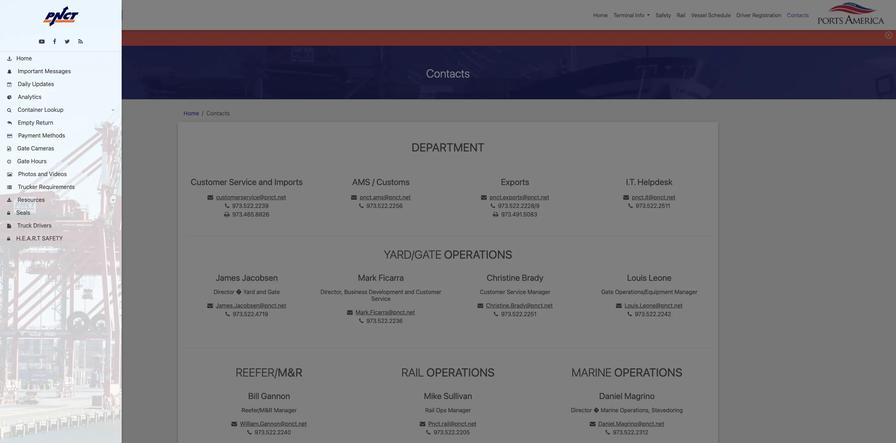 Task type: locate. For each thing, give the bounding box(es) containing it.
gate operations/equipment manager
[[601, 289, 697, 296]]

exports
[[501, 177, 529, 187]]

973.465.8826
[[232, 211, 269, 218]]

reply all image
[[7, 121, 12, 126]]

1 horizontal spatial customer
[[416, 289, 441, 296]]

gate
[[17, 145, 30, 152], [17, 158, 30, 165], [268, 289, 280, 296], [601, 289, 614, 296]]

... link
[[36, 32, 41, 41]]

0 vertical spatial home link
[[590, 8, 611, 22]]

manager
[[528, 289, 550, 296], [675, 289, 697, 296], [274, 407, 297, 414], [448, 407, 471, 414]]

rail link
[[674, 8, 688, 22]]

phone image inside 973.522.2205 link
[[426, 430, 431, 436]]

manager for christine brady
[[528, 289, 550, 296]]

973.522.2256
[[366, 203, 403, 209]]

daniel.magrino@pnct.net
[[598, 421, 664, 428]]

envelope image inside customerservice@pnct.net link
[[207, 195, 213, 200]]

1 vertical spatial home
[[16, 55, 32, 62]]

1 vertical spatial service
[[507, 289, 526, 296]]

973.522.2236
[[366, 318, 403, 325]]

lock image inside 'seals' link
[[7, 211, 10, 216]]

1 horizontal spatial print image
[[493, 212, 498, 217]]

phone image for i.t.
[[628, 203, 633, 209]]

service down development
[[371, 296, 391, 302]]

0 horizontal spatial director
[[214, 289, 234, 296]]

christine.brady@pnct.net link
[[478, 303, 553, 309]]

development
[[369, 289, 403, 296]]

envelope image
[[207, 195, 213, 200], [481, 195, 487, 200], [207, 303, 213, 309], [478, 303, 483, 309], [231, 421, 237, 427], [420, 421, 425, 427]]

marine down daniel
[[601, 407, 618, 414]]

973.522.2511 link
[[628, 203, 670, 209]]

envelope image inside louis.leone@pnct.net link
[[616, 303, 622, 309]]

2 vertical spatial rail
[[425, 407, 434, 414]]

manager down gannon
[[274, 407, 297, 414]]

important
[[18, 68, 43, 74]]

phone image for christine brady
[[494, 312, 498, 317]]

imports
[[274, 177, 303, 187]]

phone image
[[225, 203, 229, 209], [359, 203, 364, 209], [628, 203, 633, 209], [225, 312, 230, 317], [606, 430, 610, 436]]

973.522.2256 link
[[359, 203, 403, 209]]

manager down sullivan
[[448, 407, 471, 414]]

reefer/m&r
[[242, 407, 272, 414]]

1 horizontal spatial rail
[[425, 407, 434, 414]]

ops
[[436, 407, 447, 414]]

resources link
[[0, 194, 122, 206]]

rail right safety
[[677, 12, 685, 18]]

0 vertical spatial service
[[229, 177, 257, 187]]

analytics link
[[0, 91, 122, 103]]

0 horizontal spatial service
[[229, 177, 257, 187]]

phone image inside the 973.522.2312 link
[[606, 430, 610, 436]]

daniel
[[599, 391, 622, 401]]

2 lock image from the top
[[7, 237, 10, 242]]

yard/gate operations
[[384, 248, 512, 262]]

973.522.2312
[[613, 430, 648, 436]]

phone image down pnct.ams@pnct.net link
[[359, 203, 364, 209]]

lock image inside h.e.a.r.t safety link
[[7, 237, 10, 242]]

2 print image from the left
[[493, 212, 498, 217]]

0 horizontal spatial home link
[[0, 52, 122, 65]]

operations up sullivan
[[426, 366, 495, 380]]

973.522.2228/9 link
[[491, 203, 540, 209]]

photos and videos link
[[0, 168, 122, 181]]

mark.ficarra@pnct.net link
[[347, 310, 415, 316]]

envelope image for christine brady
[[478, 303, 483, 309]]

0 horizontal spatial customer
[[191, 177, 227, 187]]

phone image down daniel.magrino@pnct.net link
[[606, 430, 610, 436]]

rail up mike
[[401, 366, 424, 380]]

christine brady
[[487, 273, 543, 283]]

973.491.5083
[[501, 211, 537, 218]]

1 horizontal spatial �
[[593, 407, 599, 414]]

� for daniel
[[593, 407, 599, 414]]

helpdesk
[[637, 177, 673, 187]]

cameras
[[31, 145, 54, 152]]

gate cameras link
[[0, 142, 122, 155]]

lock image
[[7, 211, 10, 216], [7, 237, 10, 242]]

973.522.4719 link
[[225, 311, 268, 318]]

angle down image
[[112, 108, 115, 113]]

phone image down pnct.it@pnct.net link at the right of page
[[628, 203, 633, 209]]

1 vertical spatial contacts
[[426, 66, 470, 80]]

1 vertical spatial director
[[571, 407, 592, 414]]

phone image inside 973.522.2242 link
[[628, 312, 632, 317]]

print image down "973.522.2228/9" link
[[493, 212, 498, 217]]

operations/equipment
[[615, 289, 673, 296]]

phone image for mike sullivan
[[426, 430, 431, 436]]

list image
[[7, 186, 12, 190]]

i.t. helpdesk
[[626, 177, 673, 187]]

operations up christine
[[444, 248, 512, 262]]

1 vertical spatial rail
[[401, 366, 424, 380]]

1 horizontal spatial director
[[571, 407, 592, 414]]

envelope image inside daniel.magrino@pnct.net link
[[590, 421, 596, 427]]

important messages link
[[0, 65, 122, 78]]

james
[[216, 273, 240, 283]]

phone image down william.gannon@pnct.net link
[[247, 430, 252, 436]]

h.e.a.r.t safety link
[[0, 232, 122, 245]]

rail
[[677, 12, 685, 18], [401, 366, 424, 380], [425, 407, 434, 414]]

phone image inside 973.522.2236 link
[[359, 319, 364, 324]]

operations up magrino
[[614, 366, 682, 380]]

0 vertical spatial contacts
[[787, 12, 809, 18]]

print image down the 973.522.2239 link on the top of the page
[[224, 212, 230, 217]]

seals link
[[0, 206, 122, 219]]

pnct.it@pnct.net link
[[623, 194, 675, 201]]

phone image down christine.brady@pnct.net link
[[494, 312, 498, 317]]

973.522.4719
[[233, 311, 268, 318]]

file image
[[7, 224, 11, 229]]

credit card image
[[7, 134, 12, 139]]

and up customerservice@pnct.net
[[259, 177, 272, 187]]

phone image inside the 973.522.2239 link
[[225, 203, 229, 209]]

phone image down customerservice@pnct.net link
[[225, 203, 229, 209]]

envelope image inside mark.ficarra@pnct.net link
[[347, 310, 353, 316]]

gate for gate operations/equipment manager
[[601, 289, 614, 296]]

0 vertical spatial rail
[[677, 12, 685, 18]]

home
[[593, 12, 608, 18], [16, 55, 32, 62], [184, 110, 199, 117]]

1 horizontal spatial home link
[[184, 110, 199, 117]]

manager for mike sullivan
[[448, 407, 471, 414]]

1 horizontal spatial contacts
[[426, 66, 470, 80]]

envelope image inside james.jacobsen@pnct.net link
[[207, 303, 213, 309]]

service
[[229, 177, 257, 187], [507, 289, 526, 296], [371, 296, 391, 302]]

daily
[[18, 81, 31, 87]]

phone image inside 973.522.2251 link
[[494, 312, 498, 317]]

daily updates
[[16, 81, 54, 87]]

0 vertical spatial �
[[236, 289, 242, 296]]

� left 'yard'
[[236, 289, 242, 296]]

driver registration link
[[734, 8, 784, 22]]

louis.leone@pnct.net
[[625, 303, 683, 309]]

phone image for mark ficarra
[[359, 319, 364, 324]]

and right development
[[405, 289, 414, 296]]

driver registration
[[737, 12, 781, 18]]

marine
[[572, 366, 612, 380], [601, 407, 618, 414]]

mike sullivan
[[424, 391, 472, 401]]

gannon
[[261, 391, 290, 401]]

0 vertical spatial home
[[593, 12, 608, 18]]

973.522.2205
[[434, 430, 470, 436]]

contacts link
[[784, 8, 812, 22]]

1 print image from the left
[[224, 212, 230, 217]]

mark
[[358, 273, 377, 283]]

return
[[36, 120, 53, 126]]

2 horizontal spatial home link
[[590, 8, 611, 22]]

0 horizontal spatial print image
[[224, 212, 230, 217]]

drivers
[[33, 223, 52, 229]]

and up "trucker requirements"
[[38, 171, 48, 177]]

service up christine.brady@pnct.net link
[[507, 289, 526, 296]]

2 vertical spatial home
[[184, 110, 199, 117]]

gate inside gate hours link
[[17, 158, 30, 165]]

service inside 'director, business development and  customer service'
[[371, 296, 391, 302]]

important messages
[[16, 68, 71, 74]]

envelope image inside pnct.rail@pnct.net link
[[420, 421, 425, 427]]

print image
[[224, 212, 230, 217], [493, 212, 498, 217]]

2 horizontal spatial service
[[507, 289, 526, 296]]

envelope image inside christine.brady@pnct.net link
[[478, 303, 483, 309]]

ams
[[352, 177, 370, 187]]

marine operations
[[572, 366, 682, 380]]

0 vertical spatial director
[[214, 289, 234, 296]]

william.gannon@pnct.net
[[240, 421, 307, 428]]

973.522.2251 link
[[494, 311, 536, 318]]

envelope image inside william.gannon@pnct.net link
[[231, 421, 237, 427]]

phone image inside 973.522.2511 'link'
[[628, 203, 633, 209]]

mark.ficarra@pnct.net
[[356, 310, 415, 316]]

i.t.
[[626, 177, 636, 187]]

phone image inside 973.522.2256 link
[[359, 203, 364, 209]]

schedule
[[708, 12, 731, 18]]

service up customerservice@pnct.net link
[[229, 177, 257, 187]]

envelope image for mark ficarra
[[347, 310, 353, 316]]

seals
[[15, 210, 30, 216]]

phone image
[[491, 203, 495, 209], [494, 312, 498, 317], [628, 312, 632, 317], [359, 319, 364, 324], [247, 430, 252, 436], [426, 430, 431, 436]]

service for manager
[[507, 289, 526, 296]]

daniel.magrino@pnct.net link
[[590, 421, 664, 428]]

container lookup
[[16, 107, 63, 113]]

photos and videos
[[17, 171, 67, 177]]

yard
[[243, 289, 255, 296]]

gate for gate hours
[[17, 158, 30, 165]]

manager up louis.leone@pnct.net
[[675, 289, 697, 296]]

close image
[[885, 32, 892, 39]]

gate inside gate cameras link
[[17, 145, 30, 152]]

lock image down the file image
[[7, 237, 10, 242]]

1 vertical spatial lock image
[[7, 237, 10, 242]]

phone image inside 973.522.4719 link
[[225, 312, 230, 317]]

phone image down louis.leone@pnct.net link
[[628, 312, 632, 317]]

2 horizontal spatial customer
[[480, 289, 505, 296]]

vessel schedule
[[691, 12, 731, 18]]

0 vertical spatial lock image
[[7, 211, 10, 216]]

customer inside 'director, business development and  customer service'
[[416, 289, 441, 296]]

pie chart image
[[7, 96, 12, 100]]

rail left ops
[[425, 407, 434, 414]]

envelope image for daniel magrino
[[590, 421, 596, 427]]

1 vertical spatial �
[[593, 407, 599, 414]]

safety link
[[653, 8, 674, 22]]

director � marine operations, stevedoring
[[571, 407, 683, 414]]

gate for gate cameras
[[17, 145, 30, 152]]

phone image inside 973.522.2240 link
[[247, 430, 252, 436]]

manager down brady at the right of page
[[528, 289, 550, 296]]

phone image down pnct.rail@pnct.net link
[[426, 430, 431, 436]]

0 horizontal spatial �
[[236, 289, 242, 296]]

phone image inside "973.522.2228/9" link
[[491, 203, 495, 209]]

envelope image inside the pnct.exports@pnct.net link
[[481, 195, 487, 200]]

envelope image inside pnct.it@pnct.net link
[[623, 195, 629, 200]]

� for james
[[236, 289, 242, 296]]

photo image
[[7, 173, 12, 177]]

0 horizontal spatial rail
[[401, 366, 424, 380]]

2 horizontal spatial rail
[[677, 12, 685, 18]]

rail for rail operations
[[401, 366, 424, 380]]

phone image down james.jacobsen@pnct.net link
[[225, 312, 230, 317]]

phone image down mark.ficarra@pnct.net link
[[359, 319, 364, 324]]

payment
[[18, 132, 41, 139]]

marine up daniel
[[572, 366, 612, 380]]

1 horizontal spatial service
[[371, 296, 391, 302]]

� down daniel
[[593, 407, 599, 414]]

2 vertical spatial contacts
[[206, 110, 230, 117]]

973.522.2251
[[501, 311, 536, 318]]

calendar check o image
[[7, 83, 12, 87]]

lock image up the file image
[[7, 211, 10, 216]]

print image for customer service and imports
[[224, 212, 230, 217]]

home link for the 'safety' link at the right top of page
[[590, 8, 611, 22]]

phone image down the pnct.exports@pnct.net link
[[491, 203, 495, 209]]

safety
[[42, 235, 63, 242]]

...
[[36, 33, 41, 40]]

2 vertical spatial service
[[371, 296, 391, 302]]

ams / customs
[[352, 177, 410, 187]]

1 lock image from the top
[[7, 211, 10, 216]]

operations for marine operations
[[614, 366, 682, 380]]

print image for exports
[[493, 212, 498, 217]]

1 vertical spatial home link
[[0, 52, 122, 65]]

envelope image
[[351, 195, 357, 200], [623, 195, 629, 200], [616, 303, 622, 309], [347, 310, 353, 316], [590, 421, 596, 427]]

jacobsen
[[242, 273, 278, 283]]

2 horizontal spatial contacts
[[787, 12, 809, 18]]



Task type: describe. For each thing, give the bounding box(es) containing it.
envelope image for mike sullivan
[[420, 421, 425, 427]]

gate hours
[[16, 158, 47, 165]]

973.522.2236 link
[[359, 318, 403, 325]]

gate cameras
[[16, 145, 54, 152]]

envelope image for louis leone
[[616, 303, 622, 309]]

anchor image
[[7, 57, 12, 61]]

rail for rail
[[677, 12, 685, 18]]

pnct.exports@pnct.net link
[[481, 194, 549, 201]]

operations for yard/gate operations
[[444, 248, 512, 262]]

business
[[344, 289, 367, 296]]

envelope image for james jacobsen
[[207, 303, 213, 309]]

registration
[[752, 12, 781, 18]]

rss image
[[78, 39, 83, 44]]

director � yard and gate
[[214, 289, 280, 296]]

truck
[[17, 223, 32, 229]]

pnct.ams@pnct.net link
[[351, 194, 411, 201]]

empty
[[18, 120, 34, 126]]

reefer/ m&r
[[236, 366, 302, 380]]

rail for rail ops manager
[[425, 407, 434, 414]]

truck drivers
[[16, 223, 52, 229]]

twitter image
[[65, 39, 70, 44]]

director for james jacobsen
[[214, 289, 234, 296]]

yard/gate
[[384, 248, 442, 262]]

phone image for louis leone
[[628, 312, 632, 317]]

service for and
[[229, 177, 257, 187]]

phone image for bill gannon
[[247, 430, 252, 436]]

leone
[[649, 273, 672, 283]]

empty return
[[16, 120, 53, 126]]

phone image for ams
[[359, 203, 364, 209]]

973.522.2240
[[255, 430, 291, 436]]

file movie o image
[[7, 147, 11, 152]]

customer service manager
[[480, 289, 550, 296]]

phone image for customer
[[225, 203, 229, 209]]

customer for customer service and imports
[[191, 177, 227, 187]]

videos
[[49, 171, 67, 177]]

pnct.exports@pnct.net
[[490, 194, 549, 201]]

973.522.2240 link
[[247, 430, 291, 436]]

envelope image for bill gannon
[[231, 421, 237, 427]]

updates
[[32, 81, 54, 87]]

daniel magrino
[[599, 391, 655, 401]]

973.522.2239 link
[[225, 203, 269, 209]]

clock o image
[[7, 160, 11, 165]]

973.522.2205 link
[[426, 430, 470, 436]]

envelope image inside pnct.ams@pnct.net link
[[351, 195, 357, 200]]

hours
[[31, 158, 47, 165]]

container lookup link
[[0, 103, 122, 116]]

trucker
[[18, 184, 37, 190]]

louis leone
[[627, 273, 672, 283]]

youtube play image
[[39, 39, 45, 44]]

safety
[[656, 12, 671, 18]]

christine
[[487, 273, 520, 283]]

brady
[[522, 273, 543, 283]]

973.522.2228/9
[[498, 203, 540, 209]]

pnct.rail@pnct.net
[[428, 421, 476, 428]]

manager for louis leone
[[675, 289, 697, 296]]

download image
[[7, 199, 11, 203]]

operations for rail operations
[[426, 366, 495, 380]]

vessel schedule link
[[688, 8, 734, 22]]

customerservice@pnct.net link
[[207, 194, 286, 201]]

lock image for seals
[[7, 211, 10, 216]]

daily updates link
[[0, 78, 122, 91]]

driver
[[737, 12, 751, 18]]

bell image
[[7, 70, 12, 74]]

payment methods
[[17, 132, 65, 139]]

rail operations
[[401, 366, 495, 380]]

973.522.2312 link
[[606, 430, 648, 436]]

customer service and imports
[[191, 177, 303, 187]]

and inside photos and videos "link"
[[38, 171, 48, 177]]

lock image for h.e.a.r.t safety
[[7, 237, 10, 242]]

0 horizontal spatial home
[[16, 55, 32, 62]]

director for daniel magrino
[[571, 407, 592, 414]]

facebook image
[[53, 39, 56, 44]]

/
[[372, 177, 375, 187]]

trucker requirements
[[16, 184, 75, 190]]

home link for daily updates link
[[0, 52, 122, 65]]

customer for customer service manager
[[480, 289, 505, 296]]

mark ficarra
[[358, 273, 404, 283]]

vessel
[[691, 12, 707, 18]]

973.522.2242
[[635, 311, 671, 318]]

empty return link
[[0, 116, 122, 129]]

0 horizontal spatial contacts
[[206, 110, 230, 117]]

rail ops manager
[[425, 407, 471, 414]]

trucker requirements link
[[0, 181, 122, 194]]

lookup
[[44, 107, 63, 113]]

2 vertical spatial home link
[[184, 110, 199, 117]]

search image
[[7, 108, 11, 113]]

reefer/m&r manager
[[242, 407, 297, 414]]

1 vertical spatial marine
[[601, 407, 618, 414]]

973.522.2511
[[636, 203, 670, 209]]

stevedoring
[[652, 407, 683, 414]]

director, business development and  customer service
[[321, 289, 441, 302]]

2 horizontal spatial home
[[593, 12, 608, 18]]

... alert
[[0, 26, 896, 46]]

photos
[[18, 171, 36, 177]]

0 vertical spatial marine
[[572, 366, 612, 380]]

reefer/
[[236, 366, 278, 380]]

and right 'yard'
[[256, 289, 266, 296]]

angle down image
[[112, 198, 115, 203]]

william.gannon@pnct.net link
[[231, 421, 307, 428]]

customerservice@pnct.net
[[216, 194, 286, 201]]

department
[[412, 140, 484, 154]]

m&r
[[278, 366, 302, 380]]

director,
[[321, 289, 343, 296]]

1 horizontal spatial home
[[184, 110, 199, 117]]

and inside 'director, business development and  customer service'
[[405, 289, 414, 296]]

h.e.a.r.t safety
[[15, 235, 63, 242]]

pnct.ams@pnct.net
[[360, 194, 411, 201]]



Task type: vqa. For each thing, say whether or not it's contained in the screenshot.


